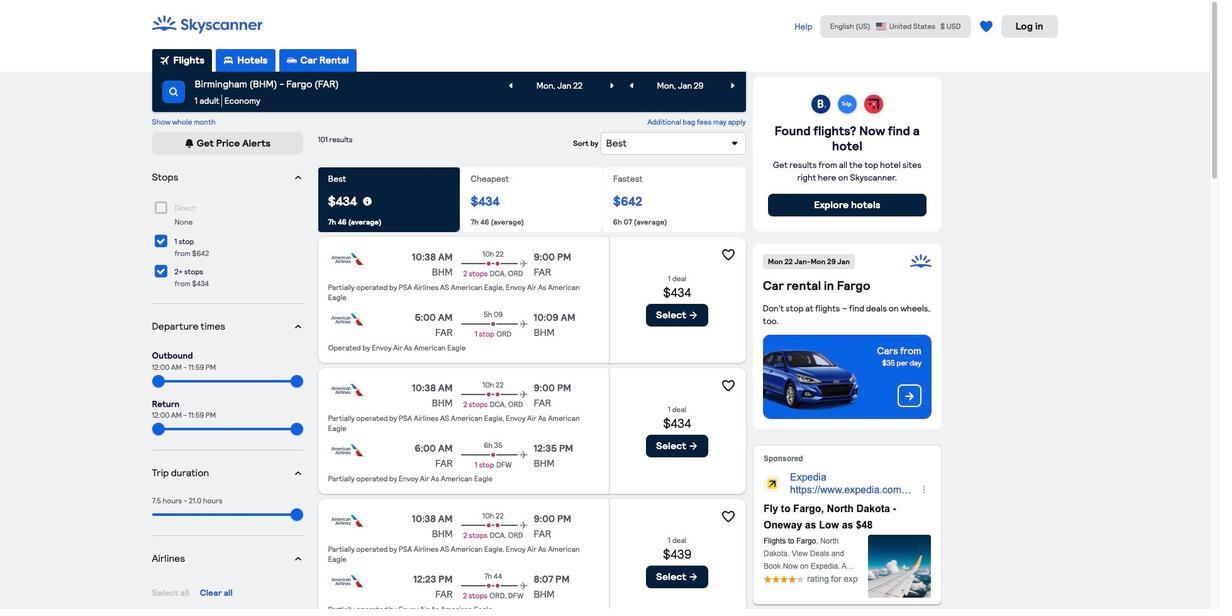 Task type: vqa. For each thing, say whether or not it's contained in the screenshot.
left Add Nearby Airports option
no



Task type: describe. For each thing, give the bounding box(es) containing it.
car rental in fargo image
[[763, 342, 862, 416]]

5 american airlines image from the top
[[328, 512, 366, 531]]

1 american airlines image from the top
[[328, 250, 366, 269]]

active__n2u0z image
[[160, 55, 170, 65]]

1 horizontal spatial rtl support__mdkxy image
[[607, 81, 617, 91]]

2 flipped__yjyym image from the top
[[293, 321, 303, 331]]

0 horizontal spatial rtl support__mdkxy image
[[168, 87, 178, 97]]

3 save flight from birmingham to fargo image from the top
[[721, 509, 736, 524]]

1 stop checkbox
[[154, 235, 167, 247]]

rtl support__ywe2m image
[[689, 441, 699, 451]]

3 american airlines image from the top
[[328, 381, 366, 400]]

rtl support__zwuwn image
[[904, 391, 915, 402]]

1 save flight from birmingham to fargo image from the top
[[721, 247, 736, 263]]

6 american airlines image from the top
[[328, 572, 366, 591]]

trip.com image
[[834, 92, 861, 118]]

Direct checkbox
[[154, 201, 167, 214]]

2+ stops checkbox
[[154, 265, 167, 277]]

booking.com element
[[808, 92, 834, 118]]

trip.com element
[[834, 92, 861, 118]]

hotels.com element
[[861, 92, 887, 118]]



Task type: locate. For each thing, give the bounding box(es) containing it.
4 american airlines image from the top
[[328, 441, 366, 460]]

american airlines image
[[328, 250, 366, 269], [328, 310, 366, 329], [328, 381, 366, 400], [328, 441, 366, 460], [328, 512, 366, 531], [328, 572, 366, 591]]

2 desktop__njgyo image from the left
[[287, 55, 297, 65]]

0 vertical spatial rtl support__ywe2m image
[[184, 138, 194, 148]]

slider
[[152, 375, 165, 387], [290, 375, 303, 387], [152, 423, 165, 436], [290, 423, 303, 436], [290, 509, 303, 521]]

1 desktop__njgyo image from the left
[[224, 55, 234, 65]]

flipped__yjyym image
[[293, 468, 303, 478]]

rtl support__mdkxy image right monday, january 29, 2024 text field
[[728, 81, 738, 91]]

flipped__yjyym image
[[293, 172, 303, 182], [293, 321, 303, 331], [293, 554, 303, 564]]

3 flipped__yjyym image from the top
[[293, 554, 303, 564]]

rtl support__mdkxy image
[[506, 81, 516, 91], [728, 81, 738, 91]]

learn more image
[[362, 196, 372, 206]]

rtl support__mdkxy image down active__n2u0z image
[[168, 87, 178, 97]]

us image
[[876, 22, 887, 31]]

save flight from birmingham to fargo image
[[721, 247, 736, 263], [721, 378, 736, 393], [721, 509, 736, 524]]

Monday, January 22, 2024 text field
[[519, 74, 601, 97]]

2 vertical spatial save flight from birmingham to fargo image
[[721, 509, 736, 524]]

None field
[[152, 72, 746, 112]]

2 horizontal spatial rtl support__mdkxy image
[[626, 81, 636, 91]]

0 horizontal spatial rtl support__mdkxy image
[[506, 81, 516, 91]]

1 rtl support__mdkxy image from the left
[[506, 81, 516, 91]]

2 vertical spatial rtl support__ywe2m image
[[689, 572, 699, 582]]

rtl support__mdkxy image left monday, january 29, 2024 text field
[[626, 81, 636, 91]]

0 horizontal spatial desktop__njgyo image
[[224, 55, 234, 65]]

2 save flight from birmingham to fargo image from the top
[[721, 378, 736, 393]]

hotels.com image
[[861, 92, 887, 118]]

2 vertical spatial flipped__yjyym image
[[293, 554, 303, 564]]

1 flipped__yjyym image from the top
[[293, 172, 303, 182]]

booking.com image
[[808, 92, 834, 118]]

2 rtl support__mdkxy image from the left
[[728, 81, 738, 91]]

1 horizontal spatial rtl support__mdkxy image
[[728, 81, 738, 91]]

1 vertical spatial save flight from birmingham to fargo image
[[721, 378, 736, 393]]

Monday, January 29, 2024 text field
[[640, 74, 721, 97]]

rtl support__mdkxy image right the monday, january 22, 2024 text box
[[607, 81, 617, 91]]

rtl support__ywe2m image for sixth american airlines image from the bottom
[[689, 310, 699, 320]]

1 horizontal spatial desktop__njgyo image
[[287, 55, 297, 65]]

0 vertical spatial save flight from birmingham to fargo image
[[721, 247, 736, 263]]

1 vertical spatial flipped__yjyym image
[[293, 321, 303, 331]]

desktop__njgyo image
[[224, 55, 234, 65], [287, 55, 297, 65]]

1 vertical spatial rtl support__ywe2m image
[[689, 310, 699, 320]]

rtl support__mdkxy image left the monday, january 22, 2024 text box
[[506, 81, 516, 91]]

rtl support__ywe2m image for fifth american airlines image from the top of the page
[[689, 572, 699, 582]]

rtl support__mdkxy image
[[607, 81, 617, 91], [626, 81, 636, 91], [168, 87, 178, 97]]

0 vertical spatial flipped__yjyym image
[[293, 172, 303, 182]]

2 american airlines image from the top
[[328, 310, 366, 329]]

rtl support__ywe2m image
[[184, 138, 194, 148], [689, 310, 699, 320], [689, 572, 699, 582]]



